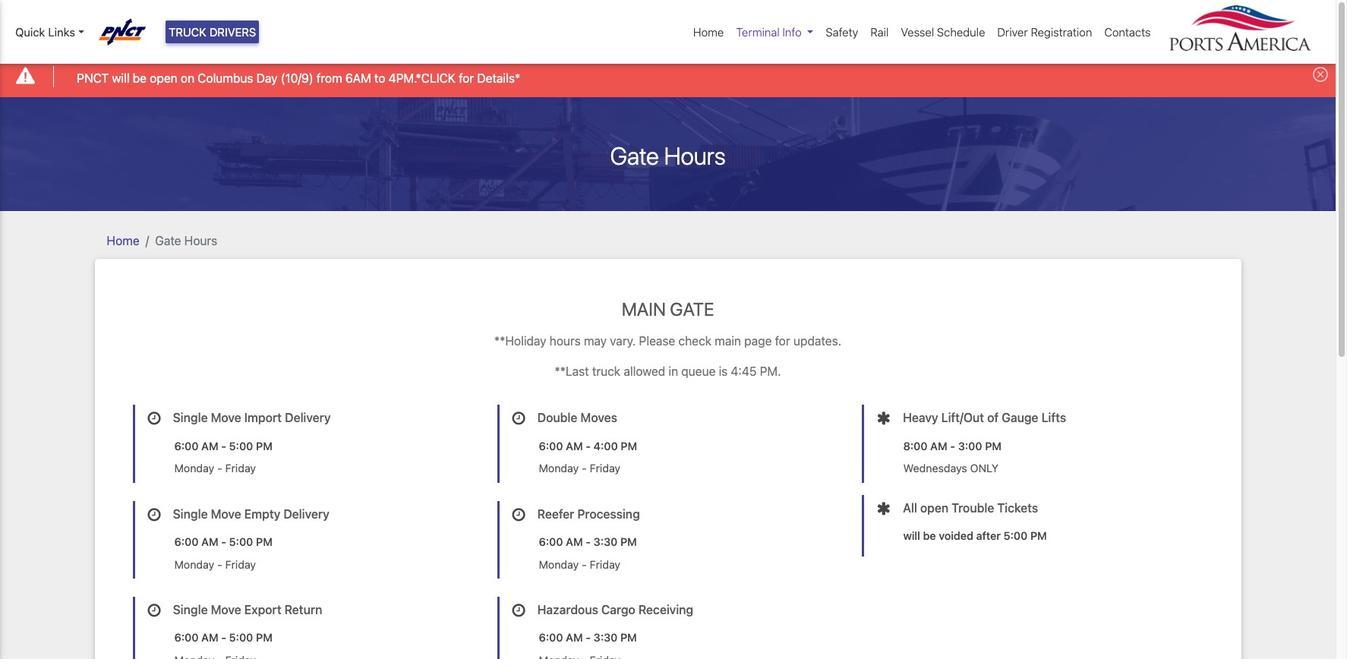 Task type: locate. For each thing, give the bounding box(es) containing it.
8:00 am - 3:00 pm
[[904, 440, 1002, 452]]

- up 'hazardous'
[[582, 558, 587, 571]]

0 vertical spatial delivery
[[285, 411, 331, 425]]

1 horizontal spatial hours
[[664, 141, 726, 170]]

1 6:00 am - 3:30 pm from the top
[[539, 536, 637, 549]]

single for single move import delivery
[[173, 411, 208, 425]]

driver registration link
[[992, 17, 1099, 47]]

monday - friday down the 6:00 am - 4:00 pm
[[539, 462, 621, 475]]

delivery for single move import delivery
[[285, 411, 331, 425]]

move for empty
[[211, 507, 241, 521]]

in
[[669, 365, 678, 379]]

3 single from the top
[[173, 603, 208, 617]]

1 6:00 am - 5:00 pm from the top
[[174, 440, 273, 452]]

am for single move import delivery
[[201, 440, 218, 452]]

move
[[211, 411, 241, 425], [211, 507, 241, 521], [211, 603, 241, 617]]

will right 'pnct'
[[112, 71, 130, 85]]

0 horizontal spatial home
[[107, 234, 140, 247]]

6:00 for double moves
[[539, 440, 563, 452]]

- down 'hazardous'
[[586, 632, 591, 645]]

pm
[[256, 440, 273, 452], [621, 440, 638, 452], [986, 440, 1002, 452], [1031, 530, 1047, 542], [256, 536, 273, 549], [621, 536, 637, 549], [256, 632, 273, 645], [621, 632, 637, 645]]

am down double moves
[[566, 440, 583, 452]]

info
[[783, 25, 802, 39]]

friday
[[225, 462, 256, 475], [590, 462, 621, 475], [225, 558, 256, 571], [590, 558, 621, 571]]

monday - friday
[[174, 462, 256, 475], [539, 462, 621, 475], [174, 558, 256, 571], [539, 558, 621, 571]]

move left import
[[211, 411, 241, 425]]

5:00 right after
[[1004, 530, 1028, 542]]

1 vertical spatial gate
[[155, 234, 181, 247]]

cargo
[[602, 603, 636, 617]]

of
[[988, 411, 999, 425]]

5:00
[[229, 440, 253, 452], [1004, 530, 1028, 542], [229, 536, 253, 549], [229, 632, 253, 645]]

pm for single move import delivery
[[256, 440, 273, 452]]

driver
[[998, 25, 1028, 39]]

0 vertical spatial home link
[[688, 17, 730, 47]]

pnct will be open on columbus day (10/9) from 6am to 4pm.*click for details* link
[[77, 69, 521, 87]]

0 horizontal spatial for
[[459, 71, 474, 85]]

- left 3:00
[[951, 440, 956, 452]]

delivery
[[285, 411, 331, 425], [284, 507, 330, 521]]

am
[[201, 440, 218, 452], [566, 440, 583, 452], [931, 440, 948, 452], [201, 536, 218, 549], [566, 536, 583, 549], [201, 632, 218, 645], [566, 632, 583, 645]]

vessel schedule link
[[895, 17, 992, 47]]

friday up single move empty delivery
[[225, 462, 256, 475]]

6:00 am - 3:30 pm down 'reefer processing' at the bottom
[[539, 536, 637, 549]]

gauge
[[1002, 411, 1039, 425]]

2 3:30 from the top
[[594, 632, 618, 645]]

2 single from the top
[[173, 507, 208, 521]]

am down single move import delivery
[[201, 440, 218, 452]]

pm for reefer processing
[[621, 536, 637, 549]]

monday for reefer processing
[[539, 558, 579, 571]]

6:00 for hazardous cargo receiving
[[539, 632, 563, 645]]

monday down the 6:00 am - 4:00 pm
[[539, 462, 579, 475]]

rail
[[871, 25, 889, 39]]

will
[[112, 71, 130, 85], [904, 530, 921, 542]]

single left export
[[173, 603, 208, 617]]

gate
[[610, 141, 659, 170], [155, 234, 181, 247], [670, 298, 714, 320]]

move left export
[[211, 603, 241, 617]]

1 vertical spatial be
[[923, 530, 936, 542]]

single left import
[[173, 411, 208, 425]]

0 vertical spatial 6:00 am - 5:00 pm
[[174, 440, 273, 452]]

6:00
[[174, 440, 199, 452], [539, 440, 563, 452], [174, 536, 199, 549], [539, 536, 563, 549], [174, 632, 199, 645], [539, 632, 563, 645]]

2 horizontal spatial gate
[[670, 298, 714, 320]]

1 vertical spatial 3:30
[[594, 632, 618, 645]]

hours
[[664, 141, 726, 170], [184, 234, 217, 247]]

delivery for single move empty delivery
[[284, 507, 330, 521]]

pm for single move empty delivery
[[256, 536, 273, 549]]

5:00 down single move empty delivery
[[229, 536, 253, 549]]

empty
[[244, 507, 281, 521]]

pm right 4:00
[[621, 440, 638, 452]]

schedule
[[937, 25, 986, 39]]

move left empty
[[211, 507, 241, 521]]

friday down 4:00
[[590, 462, 621, 475]]

- down the 6:00 am - 4:00 pm
[[582, 462, 587, 475]]

0 vertical spatial single
[[173, 411, 208, 425]]

3:00
[[959, 440, 983, 452]]

6:00 down single move export return
[[174, 632, 199, 645]]

pm for hazardous cargo receiving
[[621, 632, 637, 645]]

1 single from the top
[[173, 411, 208, 425]]

1 vertical spatial for
[[775, 335, 791, 348]]

heavy
[[903, 411, 939, 425]]

3:30 down hazardous cargo receiving
[[594, 632, 618, 645]]

0 vertical spatial will
[[112, 71, 130, 85]]

0 horizontal spatial home link
[[107, 234, 140, 247]]

monday up single move empty delivery
[[174, 462, 214, 475]]

friday for single move empty delivery
[[225, 558, 256, 571]]

6:00 down 'hazardous'
[[539, 632, 563, 645]]

0 horizontal spatial will
[[112, 71, 130, 85]]

reefer
[[538, 507, 575, 521]]

quick
[[15, 25, 45, 39]]

0 horizontal spatial be
[[133, 71, 147, 85]]

am down 'reefer processing' at the bottom
[[566, 536, 583, 549]]

monday - friday up single move export return
[[174, 558, 256, 571]]

be left 'voided'
[[923, 530, 936, 542]]

6:00 down "double"
[[539, 440, 563, 452]]

will be voided after 5:00 pm
[[904, 530, 1047, 542]]

monday - friday for double moves
[[539, 462, 621, 475]]

1 horizontal spatial open
[[921, 501, 949, 515]]

1 vertical spatial single
[[173, 507, 208, 521]]

delivery right import
[[285, 411, 331, 425]]

0 vertical spatial move
[[211, 411, 241, 425]]

2 6:00 am - 3:30 pm from the top
[[539, 632, 637, 645]]

0 vertical spatial open
[[150, 71, 178, 85]]

5:00 down single move export return
[[229, 632, 253, 645]]

6:00 am - 3:30 pm
[[539, 536, 637, 549], [539, 632, 637, 645]]

6:00 down single move empty delivery
[[174, 536, 199, 549]]

6:00 am - 5:00 pm
[[174, 440, 273, 452], [174, 536, 273, 549], [174, 632, 273, 645]]

double moves
[[538, 411, 618, 425]]

1 vertical spatial will
[[904, 530, 921, 542]]

pnct
[[77, 71, 109, 85]]

for right page
[[775, 335, 791, 348]]

am down 'hazardous'
[[566, 632, 583, 645]]

pm right 3:00
[[986, 440, 1002, 452]]

- up single move empty delivery
[[217, 462, 222, 475]]

**last
[[555, 365, 589, 379]]

1 vertical spatial delivery
[[284, 507, 330, 521]]

receiving
[[639, 603, 694, 617]]

2 move from the top
[[211, 507, 241, 521]]

- up single move export return
[[217, 558, 222, 571]]

be
[[133, 71, 147, 85], [923, 530, 936, 542]]

home
[[694, 25, 724, 39], [107, 234, 140, 247]]

5:00 down single move import delivery
[[229, 440, 253, 452]]

friday up hazardous cargo receiving
[[590, 558, 621, 571]]

6:00 am - 5:00 pm down single move export return
[[174, 632, 273, 645]]

6:00 am - 3:30 pm down 'hazardous'
[[539, 632, 637, 645]]

hours
[[550, 335, 581, 348]]

pm for heavy lift/out of gauge lifts
[[986, 440, 1002, 452]]

main
[[622, 298, 666, 320]]

0 vertical spatial be
[[133, 71, 147, 85]]

updates.
[[794, 335, 842, 348]]

single left empty
[[173, 507, 208, 521]]

0 vertical spatial gate hours
[[610, 141, 726, 170]]

vessel
[[901, 25, 935, 39]]

be right 'pnct'
[[133, 71, 147, 85]]

pm for single move export return
[[256, 632, 273, 645]]

1 horizontal spatial for
[[775, 335, 791, 348]]

am for heavy lift/out of gauge lifts
[[931, 440, 948, 452]]

pm down "cargo"
[[621, 632, 637, 645]]

for left details*
[[459, 71, 474, 85]]

0 vertical spatial for
[[459, 71, 474, 85]]

5:00 for single move export return
[[229, 632, 253, 645]]

all
[[903, 501, 918, 515]]

pm.
[[760, 365, 781, 379]]

will down all
[[904, 530, 921, 542]]

only
[[971, 462, 999, 475]]

monday - friday up 'hazardous'
[[539, 558, 621, 571]]

0 vertical spatial 6:00 am - 3:30 pm
[[539, 536, 637, 549]]

driver registration
[[998, 25, 1093, 39]]

6:00 down reefer
[[539, 536, 563, 549]]

1 vertical spatial move
[[211, 507, 241, 521]]

2 vertical spatial single
[[173, 603, 208, 617]]

gate hours
[[610, 141, 726, 170], [155, 234, 217, 247]]

6:00 down single move import delivery
[[174, 440, 199, 452]]

3:30
[[594, 536, 618, 549], [594, 632, 618, 645]]

6:00 am - 5:00 pm down single move empty delivery
[[174, 536, 273, 549]]

3 6:00 am - 5:00 pm from the top
[[174, 632, 273, 645]]

am for single move export return
[[201, 632, 218, 645]]

1 move from the top
[[211, 411, 241, 425]]

- left 4:00
[[586, 440, 591, 452]]

3 move from the top
[[211, 603, 241, 617]]

safety
[[826, 25, 859, 39]]

1 horizontal spatial home
[[694, 25, 724, 39]]

2 vertical spatial move
[[211, 603, 241, 617]]

open
[[150, 71, 178, 85], [921, 501, 949, 515]]

check
[[679, 335, 712, 348]]

pm down export
[[256, 632, 273, 645]]

**holiday
[[494, 335, 547, 348]]

trouble
[[952, 501, 995, 515]]

0 vertical spatial 3:30
[[594, 536, 618, 549]]

1 vertical spatial open
[[921, 501, 949, 515]]

pm down empty
[[256, 536, 273, 549]]

vessel schedule
[[901, 25, 986, 39]]

friday up single move export return
[[225, 558, 256, 571]]

open right all
[[921, 501, 949, 515]]

for inside alert
[[459, 71, 474, 85]]

am for reefer processing
[[566, 536, 583, 549]]

1 vertical spatial home link
[[107, 234, 140, 247]]

am up wednesdays
[[931, 440, 948, 452]]

1 vertical spatial 6:00 am - 3:30 pm
[[539, 632, 637, 645]]

pm down import
[[256, 440, 273, 452]]

pm down the processing
[[621, 536, 637, 549]]

0 vertical spatial gate
[[610, 141, 659, 170]]

double
[[538, 411, 578, 425]]

0 vertical spatial hours
[[664, 141, 726, 170]]

2 vertical spatial 6:00 am - 5:00 pm
[[174, 632, 273, 645]]

5:00 for single move import delivery
[[229, 440, 253, 452]]

will inside alert
[[112, 71, 130, 85]]

6:00 am - 5:00 pm down single move import delivery
[[174, 440, 273, 452]]

**last truck allowed in queue is 4:45 pm.
[[555, 365, 781, 379]]

monday up single move export return
[[174, 558, 214, 571]]

open left the on
[[150, 71, 178, 85]]

monday - friday for single move empty delivery
[[174, 558, 256, 571]]

pnct will be open on columbus day (10/9) from 6am to 4pm.*click for details*
[[77, 71, 521, 85]]

3:30 down the processing
[[594, 536, 618, 549]]

6:00 am - 3:30 pm for cargo
[[539, 632, 637, 645]]

home link
[[688, 17, 730, 47], [107, 234, 140, 247]]

2 vertical spatial gate
[[670, 298, 714, 320]]

monday - friday up single move empty delivery
[[174, 462, 256, 475]]

6:00 for single move export return
[[174, 632, 199, 645]]

wednesdays
[[904, 462, 968, 475]]

2 6:00 am - 5:00 pm from the top
[[174, 536, 273, 549]]

monday up 'hazardous'
[[539, 558, 579, 571]]

1 3:30 from the top
[[594, 536, 618, 549]]

3:30 for cargo
[[594, 632, 618, 645]]

all open trouble tickets
[[903, 501, 1039, 515]]

single
[[173, 411, 208, 425], [173, 507, 208, 521], [173, 603, 208, 617]]

1 vertical spatial hours
[[184, 234, 217, 247]]

am down single move export return
[[201, 632, 218, 645]]

am down single move empty delivery
[[201, 536, 218, 549]]

0 vertical spatial home
[[694, 25, 724, 39]]

delivery right empty
[[284, 507, 330, 521]]

1 vertical spatial gate hours
[[155, 234, 217, 247]]

export
[[244, 603, 282, 617]]

1 horizontal spatial be
[[923, 530, 936, 542]]

0 horizontal spatial open
[[150, 71, 178, 85]]

1 vertical spatial 6:00 am - 5:00 pm
[[174, 536, 273, 549]]

-
[[221, 440, 226, 452], [586, 440, 591, 452], [951, 440, 956, 452], [217, 462, 222, 475], [582, 462, 587, 475], [221, 536, 226, 549], [586, 536, 591, 549], [217, 558, 222, 571], [582, 558, 587, 571], [221, 632, 226, 645], [586, 632, 591, 645]]



Task type: describe. For each thing, give the bounding box(es) containing it.
am for double moves
[[566, 440, 583, 452]]

queue
[[682, 365, 716, 379]]

processing
[[578, 507, 640, 521]]

close image
[[1314, 67, 1329, 82]]

6:00 am - 3:30 pm for processing
[[539, 536, 637, 549]]

move for import
[[211, 411, 241, 425]]

from
[[317, 71, 342, 85]]

wednesdays only
[[904, 462, 999, 475]]

quick links link
[[15, 24, 84, 41]]

- down single move empty delivery
[[221, 536, 226, 549]]

8:00
[[904, 440, 928, 452]]

single for single move export return
[[173, 603, 208, 617]]

truck drivers link
[[166, 20, 259, 44]]

open inside alert
[[150, 71, 178, 85]]

please
[[639, 335, 676, 348]]

1 vertical spatial home
[[107, 234, 140, 247]]

(10/9)
[[281, 71, 314, 85]]

contacts link
[[1099, 17, 1157, 47]]

6:00 am - 5:00 pm for import
[[174, 440, 273, 452]]

lift/out
[[942, 411, 985, 425]]

friday for double moves
[[590, 462, 621, 475]]

pnct will be open on columbus day (10/9) from 6am to 4pm.*click for details* alert
[[0, 56, 1336, 97]]

monday - friday for single move import delivery
[[174, 462, 256, 475]]

lifts
[[1042, 411, 1067, 425]]

vary.
[[610, 335, 636, 348]]

6:00 for reefer processing
[[539, 536, 563, 549]]

main
[[715, 335, 742, 348]]

hazardous
[[538, 603, 599, 617]]

3:30 for processing
[[594, 536, 618, 549]]

- down single move export return
[[221, 632, 226, 645]]

1 horizontal spatial will
[[904, 530, 921, 542]]

allowed
[[624, 365, 666, 379]]

terminal
[[736, 25, 780, 39]]

6:00 am - 5:00 pm for empty
[[174, 536, 273, 549]]

monday for single move import delivery
[[174, 462, 214, 475]]

registration
[[1031, 25, 1093, 39]]

import
[[244, 411, 282, 425]]

tickets
[[998, 501, 1039, 515]]

be inside pnct will be open on columbus day (10/9) from 6am to 4pm.*click for details* link
[[133, 71, 147, 85]]

pm for double moves
[[621, 440, 638, 452]]

1 horizontal spatial gate hours
[[610, 141, 726, 170]]

after
[[977, 530, 1001, 542]]

monday for single move empty delivery
[[174, 558, 214, 571]]

truck drivers
[[169, 25, 256, 39]]

single move import delivery
[[173, 411, 331, 425]]

terminal info
[[736, 25, 802, 39]]

5:00 for single move empty delivery
[[229, 536, 253, 549]]

4:45
[[731, 365, 757, 379]]

single move export return
[[173, 603, 322, 617]]

am for hazardous cargo receiving
[[566, 632, 583, 645]]

single for single move empty delivery
[[173, 507, 208, 521]]

6:00 for single move import delivery
[[174, 440, 199, 452]]

safety link
[[820, 17, 865, 47]]

return
[[285, 603, 322, 617]]

page
[[745, 335, 772, 348]]

0 horizontal spatial hours
[[184, 234, 217, 247]]

main gate
[[622, 298, 714, 320]]

drivers
[[210, 25, 256, 39]]

rail link
[[865, 17, 895, 47]]

details*
[[477, 71, 521, 85]]

move for export
[[211, 603, 241, 617]]

monday - friday for reefer processing
[[539, 558, 621, 571]]

- down 'reefer processing' at the bottom
[[586, 536, 591, 549]]

4pm.*click
[[389, 71, 456, 85]]

truck
[[592, 365, 621, 379]]

reefer processing
[[538, 507, 640, 521]]

friday for single move import delivery
[[225, 462, 256, 475]]

columbus
[[198, 71, 253, 85]]

**holiday hours may vary. please check main page for updates.
[[494, 335, 842, 348]]

0 horizontal spatial gate hours
[[155, 234, 217, 247]]

6:00 am - 4:00 pm
[[539, 440, 638, 452]]

links
[[48, 25, 75, 39]]

- down single move import delivery
[[221, 440, 226, 452]]

1 horizontal spatial gate
[[610, 141, 659, 170]]

6am
[[346, 71, 371, 85]]

contacts
[[1105, 25, 1151, 39]]

quick links
[[15, 25, 75, 39]]

day
[[257, 71, 278, 85]]

4:00
[[594, 440, 618, 452]]

pm down tickets
[[1031, 530, 1047, 542]]

moves
[[581, 411, 618, 425]]

hazardous cargo receiving
[[538, 603, 694, 617]]

heavy lift/out of gauge lifts
[[903, 411, 1067, 425]]

0 horizontal spatial gate
[[155, 234, 181, 247]]

6:00 am - 5:00 pm for export
[[174, 632, 273, 645]]

truck
[[169, 25, 207, 39]]

terminal info link
[[730, 17, 820, 47]]

am for single move empty delivery
[[201, 536, 218, 549]]

friday for reefer processing
[[590, 558, 621, 571]]

monday for double moves
[[539, 462, 579, 475]]

1 horizontal spatial home link
[[688, 17, 730, 47]]

to
[[375, 71, 386, 85]]

voided
[[939, 530, 974, 542]]

single move empty delivery
[[173, 507, 330, 521]]

on
[[181, 71, 195, 85]]

may
[[584, 335, 607, 348]]

is
[[719, 365, 728, 379]]

6:00 for single move empty delivery
[[174, 536, 199, 549]]



Task type: vqa. For each thing, say whether or not it's contained in the screenshot.
The Driving
no



